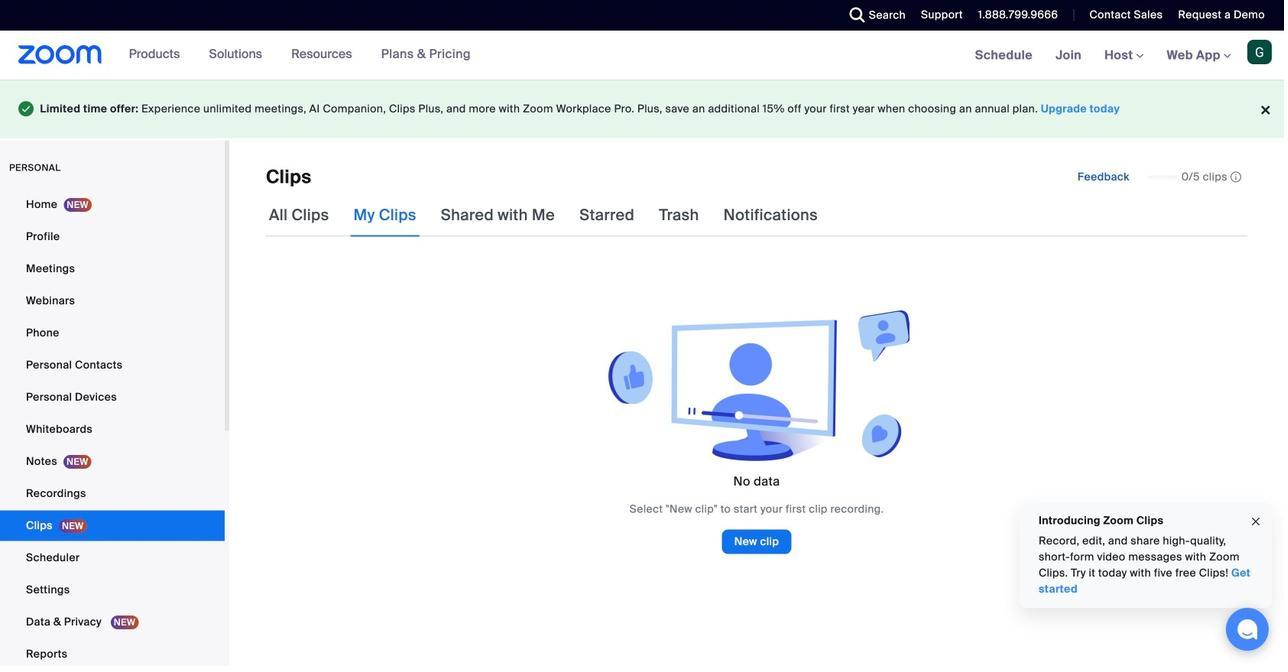 Task type: describe. For each thing, give the bounding box(es) containing it.
close image
[[1250, 513, 1263, 530]]

type image
[[18, 98, 34, 120]]

0/5 clips application
[[1148, 169, 1242, 185]]

product information navigation
[[102, 31, 482, 80]]

meetings navigation
[[964, 31, 1285, 81]]



Task type: vqa. For each thing, say whether or not it's contained in the screenshot.
1.888.799.9666 Button
no



Task type: locate. For each thing, give the bounding box(es) containing it.
footer
[[0, 80, 1285, 138]]

1 tab from the left
[[266, 194, 332, 237]]

3 tab from the left
[[438, 194, 558, 237]]

5 tab from the left
[[656, 194, 702, 237]]

open chat image
[[1237, 619, 1259, 640]]

profile picture image
[[1248, 40, 1272, 64]]

personal menu menu
[[0, 189, 225, 666]]

4 tab from the left
[[577, 194, 638, 237]]

application
[[229, 165, 1285, 194]]

tabs of clips tab list
[[266, 194, 821, 237]]

zoom logo image
[[18, 45, 102, 64]]

2 tab from the left
[[351, 194, 420, 237]]

tab
[[266, 194, 332, 237], [351, 194, 420, 237], [438, 194, 558, 237], [577, 194, 638, 237], [656, 194, 702, 237]]

banner
[[0, 31, 1285, 81]]



